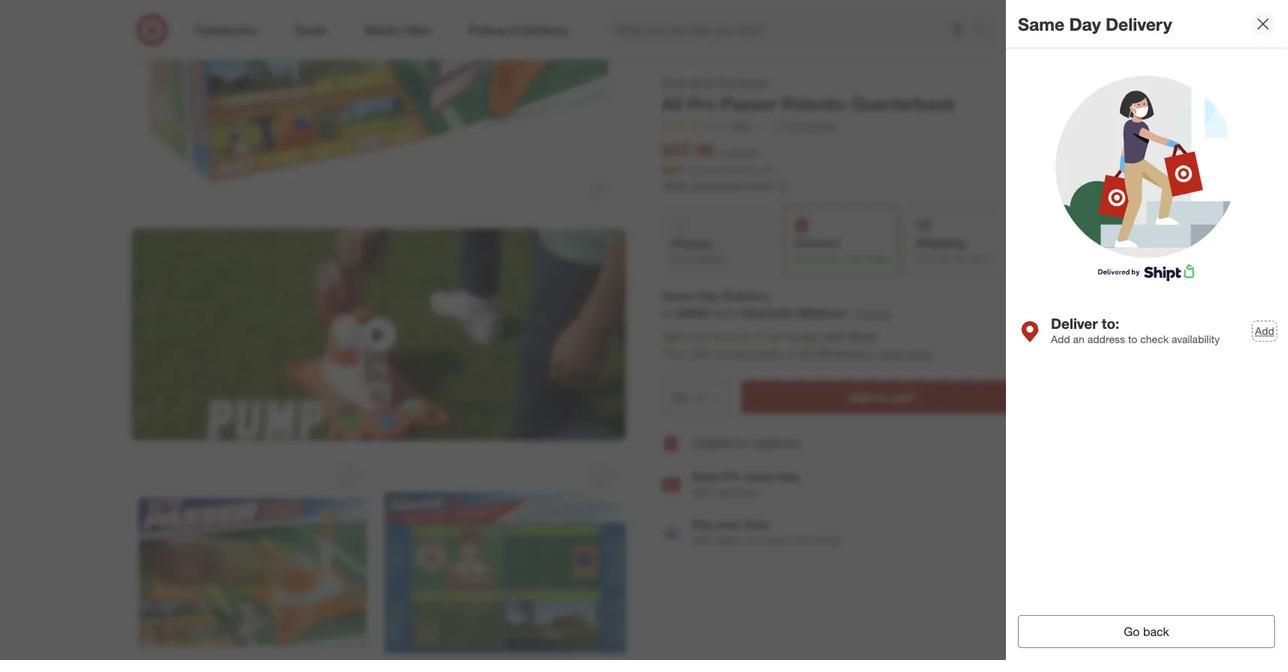 Task type: locate. For each thing, give the bounding box(es) containing it.
1 vertical spatial with
[[692, 535, 713, 548]]

today
[[866, 253, 888, 264], [789, 329, 819, 344]]

add inside deliver to: add an address to check availability
[[1051, 333, 1071, 346]]

1 horizontal spatial pro
[[717, 76, 733, 88]]

delivery
[[1106, 13, 1173, 34], [794, 236, 840, 251], [723, 289, 769, 304]]

check
[[1141, 333, 1169, 346]]

1 horizontal spatial day
[[1070, 13, 1101, 34]]

2 horizontal spatial delivery
[[1106, 13, 1173, 34]]

same up to 28204
[[662, 289, 694, 304]]

search
[[969, 24, 1005, 39]]

pro
[[717, 76, 733, 88], [687, 93, 716, 114]]

pro right all
[[717, 76, 733, 88]]

as
[[829, 253, 838, 264], [694, 329, 707, 344], [740, 329, 753, 344]]

0 horizontal spatial delivery
[[723, 289, 769, 304]]

sale
[[662, 163, 683, 176]]

$52.99
[[732, 147, 759, 159]]

0 vertical spatial 11am
[[841, 253, 863, 264]]

1 horizontal spatial to
[[876, 390, 887, 405]]

1 vertical spatial delivery
[[794, 236, 840, 251]]

get
[[916, 253, 930, 264], [662, 329, 681, 344]]

online
[[745, 180, 773, 192]]

cart
[[890, 390, 914, 405]]

add inside add to cart button
[[850, 390, 872, 405]]

all down shop
[[662, 93, 683, 114]]

same right search
[[1018, 13, 1065, 34]]

all
[[703, 76, 714, 88], [662, 93, 683, 114]]

same
[[1018, 13, 1065, 34], [662, 289, 694, 304]]

delivery inside delivery as soon as 11am today
[[794, 236, 840, 251]]

deliver
[[1051, 315, 1098, 332]]

0 vertical spatial day
[[1070, 13, 1101, 34]]

1 vertical spatial same day delivery
[[662, 289, 769, 304]]

go back button
[[1018, 616, 1276, 649]]

11am right as
[[841, 253, 863, 264]]

1 horizontal spatial delivery
[[794, 236, 840, 251]]

0 vertical spatial with
[[692, 487, 713, 500]]

0 vertical spatial pro
[[717, 76, 733, 88]]

17 questions
[[775, 119, 837, 132]]

1 horizontal spatial soon
[[806, 253, 826, 264]]

with
[[823, 329, 845, 344], [689, 346, 711, 361]]

1 vertical spatial pro
[[687, 93, 716, 114]]

0 horizontal spatial as
[[694, 329, 707, 344]]

to left cart at the bottom
[[876, 390, 887, 405]]

midtown
[[798, 306, 847, 321]]

0 vertical spatial to
[[662, 306, 672, 321]]

with down save
[[692, 487, 713, 500]]

809 link
[[662, 118, 765, 136]]

0 vertical spatial delivery
[[1106, 13, 1173, 34]]

add right availability on the bottom of page
[[1256, 324, 1275, 337]]

add to cart button
[[742, 381, 1022, 414]]

pay over time with affirm on orders over $100
[[692, 518, 840, 548]]

get up free
[[662, 329, 681, 344]]

1 vertical spatial today
[[789, 329, 819, 344]]

15.90
[[712, 165, 734, 176]]

1 vertical spatial day
[[698, 289, 720, 304]]

learn
[[879, 347, 905, 360]]

today inside get it as soon as 11am today with shipt free with membership or $9.99/delivery learn more
[[789, 329, 819, 344]]

809
[[732, 119, 750, 132]]

pro down all
[[687, 93, 716, 114]]

eligible
[[692, 436, 730, 451]]

with
[[692, 487, 713, 500], [692, 535, 713, 548]]

go
[[1124, 625, 1140, 640]]

11am inside delivery as soon as 11am today
[[841, 253, 863, 264]]

0 vertical spatial soon
[[806, 253, 826, 264]]

0 horizontal spatial 11am
[[756, 329, 786, 344]]

pickup
[[672, 236, 711, 251]]

save
[[686, 165, 705, 176]]

day
[[1070, 13, 1101, 34], [698, 289, 720, 304]]

7
[[991, 253, 996, 264]]

dec
[[972, 253, 988, 264]]

orders
[[761, 535, 791, 548]]

add
[[1256, 324, 1275, 337], [1051, 333, 1071, 346], [850, 390, 872, 405]]

shipt
[[848, 329, 876, 344]]

generic shipt shopper carrying bags image
[[1056, 76, 1238, 282]]

11am
[[841, 253, 863, 264], [756, 329, 786, 344]]

available
[[689, 254, 724, 265]]

today up 'change'
[[866, 253, 888, 264]]

it
[[933, 253, 938, 264], [685, 329, 691, 344]]

1 with from the top
[[692, 487, 713, 500]]

0 horizontal spatial to
[[662, 306, 672, 321]]

same day delivery dialog
[[1006, 0, 1288, 661]]

soon
[[806, 253, 826, 264], [710, 329, 737, 344]]

shipping get it by thu, dec 7
[[916, 236, 996, 264]]

more
[[908, 347, 932, 360]]

1 horizontal spatial as
[[740, 329, 753, 344]]

time
[[744, 518, 769, 533]]

1 horizontal spatial today
[[866, 253, 888, 264]]

9
[[1143, 16, 1148, 25]]

save
[[692, 470, 719, 485]]

over
[[716, 518, 741, 533], [794, 535, 814, 548]]

2 vertical spatial to
[[876, 390, 887, 405]]

1 vertical spatial it
[[685, 329, 691, 344]]

0 horizontal spatial soon
[[710, 329, 737, 344]]

0 horizontal spatial get
[[662, 329, 681, 344]]

0 vertical spatial same
[[1018, 13, 1065, 34]]

2 with from the top
[[692, 535, 713, 548]]

0 horizontal spatial same day delivery
[[662, 289, 769, 304]]

to left check
[[1129, 333, 1138, 346]]

charlotte
[[740, 306, 794, 321]]

or
[[785, 346, 796, 361]]

add left an
[[1051, 333, 1071, 346]]

with down pay
[[692, 535, 713, 548]]

$9.99/delivery
[[800, 346, 875, 361]]

over left $100
[[794, 535, 814, 548]]

learn more button
[[878, 346, 933, 363]]

add left cart at the bottom
[[850, 390, 872, 405]]

registries
[[751, 436, 801, 451]]

11am down charlotte
[[756, 329, 786, 344]]

1 vertical spatial get
[[662, 329, 681, 344]]

0 horizontal spatial add
[[850, 390, 872, 405]]

as down 28204
[[694, 329, 707, 344]]

11am inside get it as soon as 11am today with shipt free with membership or $9.99/delivery learn more
[[756, 329, 786, 344]]

all right all
[[703, 76, 714, 88]]

2 horizontal spatial add
[[1256, 324, 1275, 337]]

1 horizontal spatial it
[[933, 253, 938, 264]]

same day delivery
[[1018, 13, 1173, 34], [662, 289, 769, 304]]

as up membership
[[740, 329, 753, 344]]

today up or
[[789, 329, 819, 344]]

as right as
[[829, 253, 838, 264]]

1 horizontal spatial add
[[1051, 333, 1071, 346]]

it left by
[[933, 253, 938, 264]]

1 vertical spatial to
[[1129, 333, 1138, 346]]

day left 9 link on the right of the page
[[1070, 13, 1101, 34]]

1 horizontal spatial with
[[823, 329, 845, 344]]

0 vertical spatial get
[[916, 253, 930, 264]]

0 vertical spatial with
[[823, 329, 845, 344]]

17
[[775, 119, 786, 132]]

1 horizontal spatial same day delivery
[[1018, 13, 1173, 34]]

28204
[[676, 306, 709, 321]]

today inside delivery as soon as 11am today
[[866, 253, 888, 264]]

1 vertical spatial 11am
[[756, 329, 786, 344]]

0 horizontal spatial with
[[689, 346, 711, 361]]

soon right as
[[806, 253, 826, 264]]

add inside add button
[[1256, 324, 1275, 337]]

get inside get it as soon as 11am today with shipt free with membership or $9.99/delivery learn more
[[662, 329, 681, 344]]

change
[[855, 307, 891, 320]]

as inside delivery as soon as 11am today
[[829, 253, 838, 264]]

on
[[746, 535, 758, 548]]

to left 28204
[[662, 306, 672, 321]]

0 horizontal spatial it
[[685, 329, 691, 344]]

2 vertical spatial delivery
[[723, 289, 769, 304]]

shop
[[662, 76, 687, 88]]

quarterback
[[851, 93, 955, 114]]

off
[[760, 165, 771, 176]]

0 horizontal spatial today
[[789, 329, 819, 344]]

1 horizontal spatial get
[[916, 253, 930, 264]]

with up $9.99/delivery
[[823, 329, 845, 344]]

passer
[[736, 76, 768, 88], [721, 93, 777, 114]]

0 vertical spatial all
[[703, 76, 714, 88]]

it inside 'shipping get it by thu, dec 7'
[[933, 253, 938, 264]]

over up affirm
[[716, 518, 741, 533]]

all pro passer robotic quarterback, 3 of 23 image
[[131, 453, 372, 661]]

to:
[[1102, 315, 1120, 332]]

$37.09
[[662, 139, 713, 160]]

9 link
[[1121, 13, 1154, 46]]

2 horizontal spatial as
[[829, 253, 838, 264]]

1 horizontal spatial all
[[703, 76, 714, 88]]

add for add
[[1256, 324, 1275, 337]]

with right free
[[689, 346, 711, 361]]

it up free
[[685, 329, 691, 344]]

2 horizontal spatial to
[[1129, 333, 1138, 346]]

soon down from
[[710, 329, 737, 344]]

1 horizontal spatial 11am
[[841, 253, 863, 264]]

0 vertical spatial over
[[716, 518, 741, 533]]

all pro passer robotic quarterback, 2 of 23, play video image
[[131, 229, 626, 441]]

1 vertical spatial all
[[662, 93, 683, 114]]

purchased
[[692, 180, 742, 192]]

soon inside delivery as soon as 11am today
[[806, 253, 826, 264]]

0 horizontal spatial pro
[[687, 93, 716, 114]]

1 horizontal spatial over
[[794, 535, 814, 548]]

when
[[662, 180, 689, 192]]

free
[[662, 346, 686, 361]]

eligible for registries
[[692, 436, 801, 451]]

reg
[[716, 147, 729, 159]]

day up 28204
[[698, 289, 720, 304]]

get left by
[[916, 253, 930, 264]]

0 vertical spatial today
[[866, 253, 888, 264]]

0 vertical spatial same day delivery
[[1018, 13, 1173, 34]]

1 vertical spatial over
[[794, 535, 814, 548]]

1 horizontal spatial same
[[1018, 13, 1065, 34]]

0 horizontal spatial same
[[662, 289, 694, 304]]

0 vertical spatial it
[[933, 253, 938, 264]]

deliver to: add an address to check availability
[[1051, 315, 1220, 346]]

1 vertical spatial soon
[[710, 329, 737, 344]]



Task type: describe. For each thing, give the bounding box(es) containing it.
robotic
[[782, 93, 846, 114]]

membership
[[714, 346, 782, 361]]

1 vertical spatial with
[[689, 346, 711, 361]]

with inside pay over time with affirm on orders over $100
[[692, 535, 713, 548]]

add for add to cart
[[850, 390, 872, 405]]

to inside button
[[876, 390, 887, 405]]

get inside 'shipping get it by thu, dec 7'
[[916, 253, 930, 264]]

1 vertical spatial same
[[662, 289, 694, 304]]

not
[[672, 254, 687, 265]]

thu,
[[952, 253, 969, 264]]

5%
[[723, 470, 741, 485]]

an
[[1074, 333, 1085, 346]]

from charlotte midtown
[[712, 306, 847, 321]]

0 vertical spatial passer
[[736, 76, 768, 88]]

$37.09 reg $52.99 sale save $ 15.90 ( 30 % off )
[[662, 139, 773, 176]]

by
[[940, 253, 950, 264]]

(
[[737, 165, 739, 176]]

every
[[744, 470, 775, 485]]

from
[[712, 306, 737, 321]]

day inside same day delivery dialog
[[1070, 13, 1101, 34]]

0 horizontal spatial day
[[698, 289, 720, 304]]

add to cart
[[850, 390, 914, 405]]

to 28204
[[662, 306, 709, 321]]

with inside save 5% every day with redcard
[[692, 487, 713, 500]]

save 5% every day with redcard
[[692, 470, 799, 500]]

sponsored
[[1112, 628, 1157, 640]]

availability
[[1172, 333, 1220, 346]]

soon inside get it as soon as 11am today with shipt free with membership or $9.99/delivery learn more
[[710, 329, 737, 344]]

to inside deliver to: add an address to check availability
[[1129, 333, 1138, 346]]

pickup not available
[[672, 236, 724, 265]]

all pro passer robotic quarterback, 1 of 23 image
[[131, 0, 626, 217]]

$100
[[817, 535, 840, 548]]

$
[[707, 165, 712, 176]]

for
[[734, 436, 748, 451]]

pay
[[692, 518, 713, 533]]

questions
[[789, 119, 837, 132]]

address
[[1088, 333, 1126, 346]]

redcard
[[716, 487, 758, 500]]

1 vertical spatial passer
[[721, 93, 777, 114]]

it inside get it as soon as 11am today with shipt free with membership or $9.99/delivery learn more
[[685, 329, 691, 344]]

0 horizontal spatial all
[[662, 93, 683, 114]]

same day delivery inside dialog
[[1018, 13, 1173, 34]]

day
[[779, 470, 799, 485]]

all
[[690, 76, 700, 88]]

delivery as soon as 11am today
[[794, 236, 888, 264]]

get it as soon as 11am today with shipt free with membership or $9.99/delivery learn more
[[662, 329, 932, 361]]

%
[[749, 165, 758, 176]]

back
[[1144, 625, 1170, 640]]

shop all all pro passer all pro passer robotic quarterback
[[662, 76, 955, 114]]

change button
[[854, 305, 892, 323]]

add button
[[1255, 323, 1276, 339]]

30
[[739, 165, 749, 176]]

delivery inside dialog
[[1106, 13, 1173, 34]]

search button
[[969, 13, 1005, 49]]

What can we help you find? suggestions appear below search field
[[606, 13, 979, 46]]

all pro passer robotic quarterback, 4 of 23 image
[[384, 453, 626, 661]]

when purchased online
[[662, 180, 773, 192]]

shipping
[[916, 236, 966, 251]]

same inside dialog
[[1018, 13, 1065, 34]]

affirm
[[716, 535, 743, 548]]

0 horizontal spatial over
[[716, 518, 741, 533]]

17 questions link
[[768, 118, 837, 135]]

go back
[[1124, 625, 1170, 640]]

as
[[794, 253, 804, 264]]

)
[[771, 165, 773, 176]]



Task type: vqa. For each thing, say whether or not it's contained in the screenshot.
the middle as
yes



